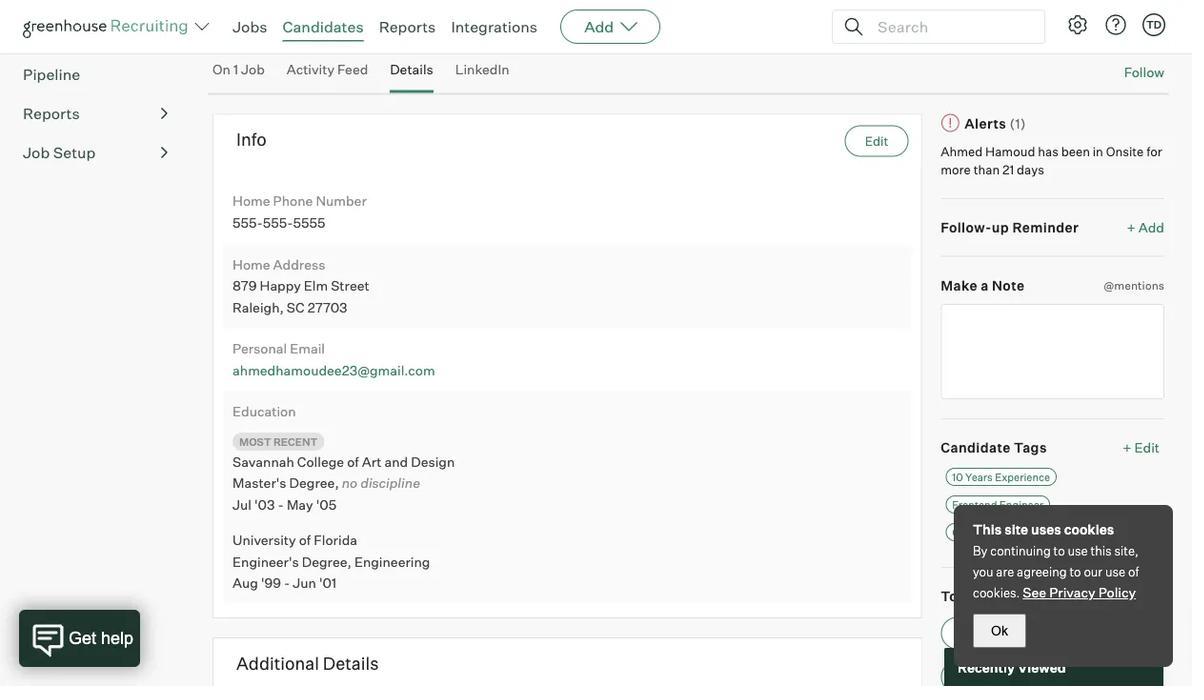 Task type: vqa. For each thing, say whether or not it's contained in the screenshot.
Candidate's associated with Technical Interview :
no



Task type: locate. For each thing, give the bounding box(es) containing it.
email inside email the team button
[[978, 669, 1010, 685]]

reminder
[[1012, 219, 1079, 236]]

, inside most recent savannah college of art and design master's degree , no discipline jul '03 - may '05
[[335, 475, 339, 491]]

pipeline link
[[23, 63, 168, 86]]

1 horizontal spatial add
[[584, 17, 614, 36]]

see privacy policy link
[[1023, 584, 1136, 601]]

candidates link up pipeline link
[[23, 24, 168, 47]]

1 horizontal spatial candidates
[[283, 17, 364, 36]]

0 vertical spatial email
[[290, 340, 325, 357]]

for
[[1146, 144, 1162, 159]]

0 horizontal spatial ,
[[335, 475, 339, 491]]

1 vertical spatial email
[[978, 626, 1010, 641]]

0 vertical spatial job
[[241, 61, 265, 78]]

add for add a headline
[[213, 21, 238, 38]]

0 vertical spatial degree
[[289, 475, 335, 491]]

21
[[1002, 162, 1014, 177]]

tags
[[1014, 439, 1047, 456]]

of inside most recent savannah college of art and design master's degree , no discipline jul '03 - may '05
[[347, 453, 359, 470]]

555- down phone in the left of the page
[[263, 214, 293, 231]]

alerts
[[965, 115, 1006, 132]]

1 vertical spatial reports link
[[23, 102, 168, 125]]

engineer's
[[233, 553, 299, 570]]

a left note
[[981, 277, 989, 294]]

engineering
[[354, 553, 430, 570]]

home address 879 happy elm street raleigh, sc 27703
[[233, 256, 369, 315]]

team
[[1035, 669, 1067, 685]]

details right feed
[[390, 61, 433, 78]]

0 horizontal spatial details
[[323, 652, 379, 674]]

1 vertical spatial ,
[[347, 553, 351, 570]]

add inside popup button
[[584, 17, 614, 36]]

1 horizontal spatial edit
[[1134, 439, 1160, 456]]

2 vertical spatial email
[[978, 669, 1010, 685]]

1 horizontal spatial ,
[[347, 553, 351, 570]]

0 horizontal spatial edit
[[865, 134, 888, 149]]

1 horizontal spatial reports
[[379, 17, 436, 36]]

1 vertical spatial -
[[284, 574, 290, 591]]

configure image
[[1066, 13, 1089, 36]]

555- left the 5555
[[233, 214, 263, 231]]

- right '99
[[284, 574, 290, 591]]

candidates up activity feed
[[283, 17, 364, 36]]

degree up '01 at the bottom of the page
[[302, 553, 347, 570]]

0 horizontal spatial candidates
[[23, 26, 107, 45]]

, left no
[[335, 475, 339, 491]]

0 vertical spatial +
[[1127, 219, 1136, 236]]

use left this
[[1068, 543, 1088, 558]]

candidates link up activity feed
[[283, 17, 364, 36]]

more
[[941, 162, 971, 177]]

1 horizontal spatial ahmed
[[1013, 626, 1055, 641]]

feed
[[337, 61, 368, 78]]

+ for + edit
[[1123, 439, 1132, 456]]

edit link
[[845, 125, 908, 157]]

ahmed right ok
[[1013, 626, 1055, 641]]

home inside home address 879 happy elm street raleigh, sc 27703
[[233, 256, 270, 272]]

of
[[347, 453, 359, 470], [299, 532, 311, 548], [1128, 564, 1139, 579]]

27703
[[307, 299, 347, 315]]

email left the
[[978, 669, 1010, 685]]

site,
[[1114, 543, 1139, 558]]

0 horizontal spatial of
[[299, 532, 311, 548]]

'05
[[316, 496, 337, 513]]

1 home from the top
[[233, 193, 270, 209]]

are
[[996, 564, 1014, 579]]

of down "site,"
[[1128, 564, 1139, 579]]

email up ahmedhamoudee23@gmail.com
[[290, 340, 325, 357]]

0 horizontal spatial ahmed
[[941, 144, 983, 159]]

elm
[[304, 277, 328, 294]]

1 horizontal spatial a
[[981, 277, 989, 294]]

no
[[342, 475, 358, 491]]

to down uses
[[1053, 543, 1065, 558]]

you
[[973, 564, 993, 579]]

1 horizontal spatial of
[[347, 453, 359, 470]]

2 555- from the left
[[263, 214, 293, 231]]

+ add
[[1127, 219, 1164, 236]]

than
[[973, 162, 1000, 177]]

happy
[[260, 277, 301, 294]]

reports link up details link
[[379, 17, 436, 36]]

add a headline
[[213, 21, 305, 38]]

Search text field
[[873, 13, 1027, 40]]

'03
[[254, 496, 275, 513]]

ahmed inside button
[[1013, 626, 1055, 641]]

number
[[316, 193, 367, 209]]

0 vertical spatial reports
[[379, 17, 436, 36]]

reports link up job setup link
[[23, 102, 168, 125]]

0 horizontal spatial a
[[241, 21, 249, 38]]

0 vertical spatial ahmed
[[941, 144, 983, 159]]

0 vertical spatial -
[[278, 496, 284, 513]]

agreeing
[[1017, 564, 1067, 579]]

years
[[965, 470, 993, 483]]

details link
[[390, 61, 433, 89]]

email for email the team
[[978, 669, 1010, 685]]

1 horizontal spatial use
[[1105, 564, 1125, 579]]

1 horizontal spatial candidates link
[[283, 17, 364, 36]]

, down florida
[[347, 553, 351, 570]]

home for 555-
[[233, 193, 270, 209]]

- inside university of florida engineer's degree , engineering aug '99 - jun '01
[[284, 574, 290, 591]]

see
[[1023, 584, 1046, 601]]

2 vertical spatial of
[[1128, 564, 1139, 579]]

555-
[[233, 214, 263, 231], [263, 214, 293, 231]]

1 vertical spatial of
[[299, 532, 311, 548]]

edit
[[865, 134, 888, 149], [1134, 439, 1160, 456]]

2 home from the top
[[233, 256, 270, 272]]

activity
[[287, 61, 334, 78]]

0 vertical spatial home
[[233, 193, 270, 209]]

1 vertical spatial to
[[1070, 564, 1081, 579]]

follow-
[[941, 219, 992, 236]]

-
[[278, 496, 284, 513], [284, 574, 290, 591]]

1 vertical spatial edit
[[1134, 439, 1160, 456]]

home inside home phone number 555-555-5555
[[233, 193, 270, 209]]

reports link
[[379, 17, 436, 36], [23, 102, 168, 125]]

university
[[233, 532, 296, 548]]

0 horizontal spatial use
[[1068, 543, 1088, 558]]

of left florida
[[299, 532, 311, 548]]

make
[[941, 277, 978, 294]]

home phone number 555-555-5555
[[233, 193, 367, 231]]

see privacy policy
[[1023, 584, 1136, 601]]

recently
[[958, 659, 1015, 675]]

0 vertical spatial of
[[347, 453, 359, 470]]

2 horizontal spatial of
[[1128, 564, 1139, 579]]

onsite
[[1106, 144, 1144, 159]]

continuing
[[990, 543, 1051, 558]]

0 vertical spatial a
[[241, 21, 249, 38]]

job right 1
[[241, 61, 265, 78]]

1 horizontal spatial details
[[390, 61, 433, 78]]

of left art
[[347, 453, 359, 470]]

reports
[[379, 17, 436, 36], [23, 104, 80, 123]]

home left phone in the left of the page
[[233, 193, 270, 209]]

days
[[1017, 162, 1044, 177]]

,
[[335, 475, 339, 491], [347, 553, 351, 570]]

1 555- from the left
[[233, 214, 263, 231]]

phone
[[273, 193, 313, 209]]

degree down college
[[289, 475, 335, 491]]

0 vertical spatial to
[[1053, 543, 1065, 558]]

- right ''03'
[[278, 496, 284, 513]]

1 vertical spatial degree
[[302, 553, 347, 570]]

a left headline
[[241, 21, 249, 38]]

0 horizontal spatial job
[[23, 143, 50, 162]]

job setup
[[23, 143, 96, 162]]

0 vertical spatial edit
[[865, 134, 888, 149]]

on 1 job
[[213, 61, 265, 78]]

1 vertical spatial use
[[1105, 564, 1125, 579]]

of inside university of florida engineer's degree , engineering aug '99 - jun '01
[[299, 532, 311, 548]]

1 vertical spatial reports
[[23, 104, 80, 123]]

ahmed inside ahmed hamoud has been in onsite for more than 21 days
[[941, 144, 983, 159]]

may
[[287, 496, 313, 513]]

ahmed up more on the right
[[941, 144, 983, 159]]

has
[[1038, 144, 1058, 159]]

to left our
[[1070, 564, 1081, 579]]

1 vertical spatial a
[[981, 277, 989, 294]]

None text field
[[941, 304, 1164, 399]]

candidates up pipeline
[[23, 26, 107, 45]]

home
[[233, 193, 270, 209], [233, 256, 270, 272]]

1 vertical spatial home
[[233, 256, 270, 272]]

graphic
[[952, 526, 991, 538]]

td button
[[1139, 10, 1169, 40]]

job
[[241, 61, 265, 78], [23, 143, 50, 162]]

use up policy
[[1105, 564, 1125, 579]]

10 years experience
[[952, 470, 1050, 483]]

1 horizontal spatial reports link
[[379, 17, 436, 36]]

a for make
[[981, 277, 989, 294]]

recently viewed
[[958, 659, 1066, 675]]

reports up details link
[[379, 17, 436, 36]]

1 vertical spatial +
[[1123, 439, 1132, 456]]

frontend engineer
[[952, 498, 1043, 511]]

email up 'recently'
[[978, 626, 1010, 641]]

degree inside university of florida engineer's degree , engineering aug '99 - jun '01
[[302, 553, 347, 570]]

home up 879
[[233, 256, 270, 272]]

1 horizontal spatial job
[[241, 61, 265, 78]]

use
[[1068, 543, 1088, 558], [1105, 564, 1125, 579]]

job left setup
[[23, 143, 50, 162]]

0 horizontal spatial reports
[[23, 104, 80, 123]]

2 horizontal spatial add
[[1138, 219, 1164, 236]]

email inside "email ahmed" button
[[978, 626, 1010, 641]]

0 vertical spatial ,
[[335, 475, 339, 491]]

0 horizontal spatial add
[[213, 21, 238, 38]]

policy
[[1098, 584, 1136, 601]]

site
[[1005, 521, 1028, 538]]

additional details
[[236, 652, 379, 674]]

+ add link
[[1127, 218, 1164, 237]]

1 vertical spatial ahmed
[[1013, 626, 1055, 641]]

1 vertical spatial job
[[23, 143, 50, 162]]

design
[[411, 453, 455, 470]]

reports down pipeline
[[23, 104, 80, 123]]

ahmedhamoudee23@gmail.com
[[233, 362, 435, 378]]

degree
[[289, 475, 335, 491], [302, 553, 347, 570]]

most recent savannah college of art and design master's degree , no discipline jul '03 - may '05
[[233, 435, 455, 513]]

details right the 'additional'
[[323, 652, 379, 674]]

email ahmed button
[[941, 617, 1156, 649]]

email ahmed
[[978, 626, 1055, 641]]

10 years experience link
[[945, 468, 1057, 486]]

graphic designer
[[952, 526, 1038, 538]]



Task type: describe. For each thing, give the bounding box(es) containing it.
florida
[[314, 532, 357, 548]]

greenhouse recruiting image
[[23, 15, 194, 38]]

integrations
[[451, 17, 538, 36]]

cookies.
[[973, 585, 1020, 600]]

tools
[[941, 588, 978, 605]]

10
[[952, 470, 963, 483]]

add button
[[560, 10, 660, 44]]

raleigh,
[[233, 299, 284, 315]]

our
[[1084, 564, 1103, 579]]

pipeline
[[23, 65, 80, 84]]

of inside by continuing to use this site, you are agreeing to our use of cookies.
[[1128, 564, 1139, 579]]

0 horizontal spatial to
[[1053, 543, 1065, 558]]

follow link
[[1124, 63, 1164, 82]]

been
[[1061, 144, 1090, 159]]

0 horizontal spatial reports link
[[23, 102, 168, 125]]

+ for + add
[[1127, 219, 1136, 236]]

candidate
[[941, 439, 1011, 456]]

frontend engineer link
[[945, 496, 1050, 514]]

0 vertical spatial details
[[390, 61, 433, 78]]

education
[[233, 403, 296, 420]]

engineer
[[999, 498, 1043, 511]]

jul
[[233, 496, 252, 513]]

a for add
[[241, 21, 249, 38]]

this
[[1091, 543, 1112, 558]]

university of florida engineer's degree , engineering aug '99 - jun '01
[[233, 532, 430, 591]]

0 vertical spatial use
[[1068, 543, 1088, 558]]

headline
[[252, 21, 305, 38]]

email inside personal email ahmedhamoudee23@gmail.com
[[290, 340, 325, 357]]

this
[[973, 521, 1002, 538]]

1
[[233, 61, 238, 78]]

ok button
[[973, 614, 1026, 648]]

add for add
[[584, 17, 614, 36]]

job setup link
[[23, 141, 168, 164]]

and
[[384, 453, 408, 470]]

1 vertical spatial details
[[323, 652, 379, 674]]

savannah
[[233, 453, 294, 470]]

'99
[[261, 574, 281, 591]]

frontend
[[952, 498, 997, 511]]

viewed
[[1018, 659, 1066, 675]]

(1)
[[1010, 115, 1026, 132]]

setup
[[53, 143, 96, 162]]

5555
[[293, 214, 325, 231]]

uses
[[1031, 521, 1061, 538]]

, inside university of florida engineer's degree , engineering aug '99 - jun '01
[[347, 553, 351, 570]]

street
[[331, 277, 369, 294]]

by
[[973, 543, 988, 558]]

- inside most recent savannah college of art and design master's degree , no discipline jul '03 - may '05
[[278, 496, 284, 513]]

graphic designer link
[[945, 523, 1044, 541]]

email the team button
[[941, 661, 1156, 686]]

follow
[[1124, 64, 1164, 81]]

email the team
[[978, 669, 1067, 685]]

info
[[236, 129, 267, 150]]

note
[[992, 277, 1025, 294]]

0 horizontal spatial candidates link
[[23, 24, 168, 47]]

hamoud
[[985, 144, 1035, 159]]

0 vertical spatial reports link
[[379, 17, 436, 36]]

1 horizontal spatial to
[[1070, 564, 1081, 579]]

degree inside most recent savannah college of art and design master's degree , no discipline jul '03 - may '05
[[289, 475, 335, 491]]

most
[[239, 435, 271, 448]]

jun
[[293, 574, 316, 591]]

college
[[297, 453, 344, 470]]

activity feed
[[287, 61, 368, 78]]

home for happy
[[233, 256, 270, 272]]

additional
[[236, 652, 319, 674]]

@mentions
[[1104, 278, 1164, 292]]

linkedin link
[[455, 61, 509, 89]]

discipline
[[360, 475, 420, 491]]

up
[[992, 219, 1009, 236]]

td button
[[1142, 13, 1165, 36]]

879
[[233, 277, 257, 294]]

ok
[[991, 623, 1008, 638]]

activity feed link
[[287, 61, 368, 89]]

on
[[213, 61, 231, 78]]

@mentions link
[[1104, 276, 1164, 295]]

jobs
[[232, 17, 267, 36]]

jobs link
[[232, 17, 267, 36]]

cookies
[[1064, 521, 1114, 538]]

linkedin
[[455, 61, 509, 78]]

email for email ahmed
[[978, 626, 1010, 641]]

master's
[[233, 475, 286, 491]]

td
[[1146, 18, 1162, 31]]

ahmed hamoud has been in onsite for more than 21 days
[[941, 144, 1162, 177]]



